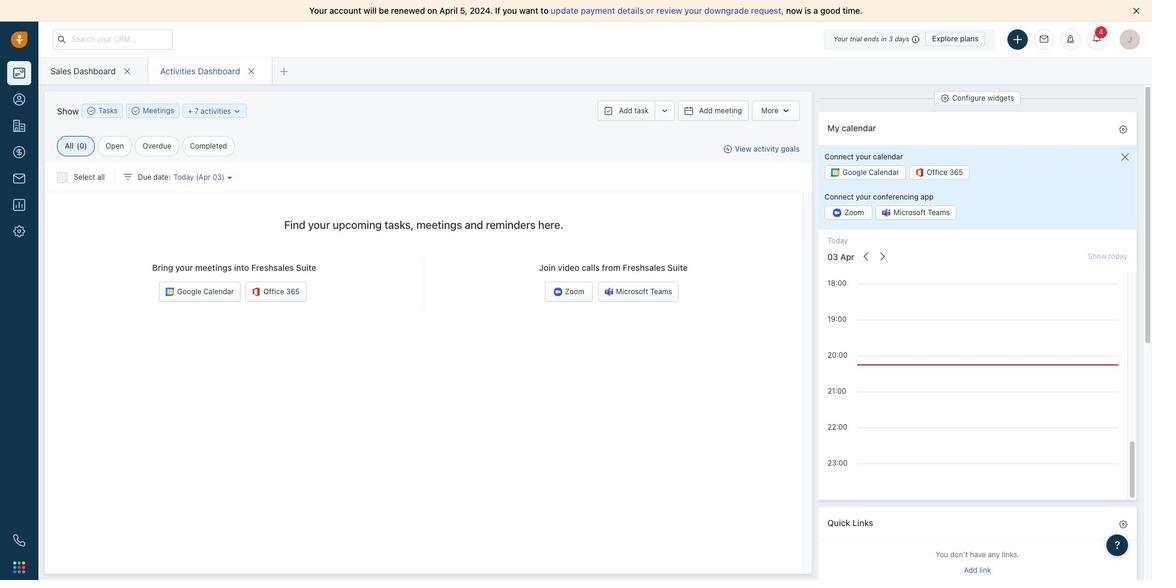 Task type: locate. For each thing, give the bounding box(es) containing it.
freshworks switcher image
[[13, 562, 25, 574]]

Search your CRM... text field
[[53, 29, 173, 50]]

phone image
[[13, 535, 25, 547]]

down image
[[233, 107, 242, 116]]



Task type: describe. For each thing, give the bounding box(es) containing it.
phone element
[[7, 529, 31, 553]]

close image
[[1133, 7, 1140, 14]]

send email image
[[1040, 36, 1048, 43]]

what's new image
[[1066, 35, 1075, 43]]



Task type: vqa. For each thing, say whether or not it's contained in the screenshot.
Phone element
yes



